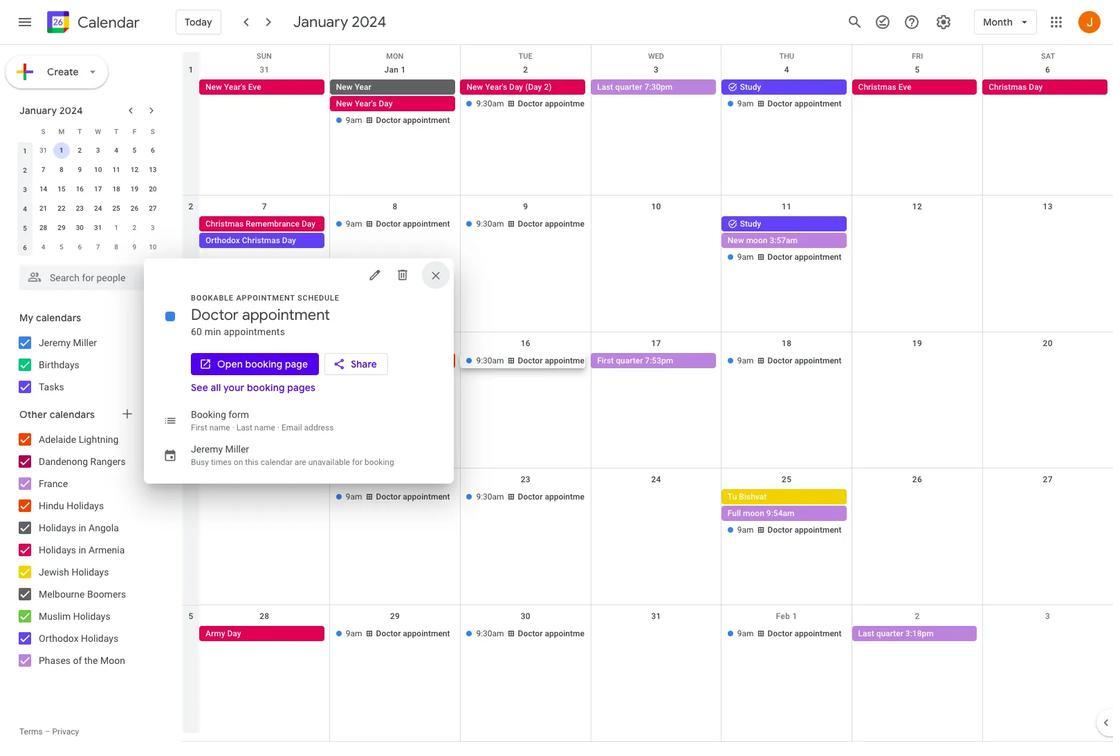 Task type: locate. For each thing, give the bounding box(es) containing it.
moon left 3:57am
[[746, 236, 768, 245]]

60 min appointments
[[191, 327, 285, 338]]

year's
[[224, 82, 246, 92], [485, 82, 507, 92], [355, 99, 377, 109]]

1 horizontal spatial jeremy
[[191, 444, 223, 455]]

1 horizontal spatial 7
[[96, 244, 100, 251]]

0 horizontal spatial 14
[[39, 185, 47, 193]]

holidays for hindu
[[67, 501, 104, 512]]

1 horizontal spatial last
[[597, 82, 613, 92]]

february 6 element
[[71, 239, 88, 256]]

0 vertical spatial first
[[597, 356, 614, 366]]

new year's eve button
[[199, 80, 324, 95]]

last for last quarter 3:18pm
[[858, 630, 874, 639]]

orthodox inside makar sankranti orthodox new year
[[205, 373, 240, 382]]

0 vertical spatial in
[[78, 523, 86, 534]]

my calendars list
[[3, 332, 172, 398]]

first inside button
[[597, 356, 614, 366]]

jeremy inside my calendars list
[[39, 338, 71, 349]]

1 left 'december 31' element
[[23, 147, 27, 155]]

20 inside "element"
[[149, 185, 157, 193]]

january 2024
[[293, 12, 386, 32], [19, 104, 83, 117]]

2 study button from the top
[[721, 216, 846, 232]]

0 horizontal spatial 25
[[112, 205, 120, 212]]

grid containing 1
[[183, 45, 1113, 743]]

makar sankranti button
[[199, 353, 324, 368]]

calendars up 'adelaide lightning'
[[50, 409, 95, 421]]

10 inside 'element'
[[94, 166, 102, 174]]

60
[[191, 327, 202, 338]]

row containing 2
[[183, 196, 1113, 332]]

0 vertical spatial 23
[[76, 205, 84, 212]]

jeremy inside jeremy miller busy times on this calendar are unavailable for booking
[[191, 444, 223, 455]]

20 element
[[144, 181, 161, 198]]

appointment
[[545, 99, 592, 109], [794, 99, 842, 109], [403, 116, 450, 125], [403, 219, 450, 229], [545, 219, 592, 229], [794, 252, 842, 262], [236, 294, 295, 303], [242, 306, 330, 325], [545, 356, 592, 366], [794, 356, 842, 366], [403, 373, 450, 382], [403, 493, 450, 503], [545, 493, 592, 503], [794, 526, 842, 536], [403, 630, 450, 639], [545, 630, 592, 639], [794, 630, 842, 639]]

23 element
[[71, 201, 88, 217]]

7 right february 6 element
[[96, 244, 100, 251]]

sat
[[1041, 52, 1055, 61]]

0 horizontal spatial ·
[[232, 423, 234, 433]]

4 left february 5 element
[[41, 244, 45, 251]]

8
[[60, 166, 63, 174], [393, 202, 398, 212], [114, 244, 118, 251]]

1 horizontal spatial name
[[254, 423, 275, 433]]

· down the form
[[232, 423, 234, 433]]

delete appointment schedule image
[[396, 268, 410, 282]]

8 up the delete appointment schedule image
[[393, 202, 398, 212]]

0 vertical spatial 19
[[131, 185, 138, 193]]

2 in from the top
[[78, 545, 86, 556]]

1 vertical spatial 30
[[521, 612, 531, 622]]

last quarter 7:30pm button
[[591, 80, 716, 95]]

day down "new year" button
[[379, 99, 393, 109]]

0 vertical spatial miller
[[73, 338, 97, 349]]

new for new moon 3:57am
[[728, 236, 744, 245]]

21 left the 22 element
[[39, 205, 47, 212]]

0 horizontal spatial t
[[78, 128, 82, 135]]

row
[[183, 45, 1113, 66], [183, 59, 1113, 196], [16, 122, 162, 141], [16, 141, 162, 160], [16, 160, 162, 180], [16, 180, 162, 199], [183, 196, 1113, 332], [16, 199, 162, 219], [16, 219, 162, 238], [16, 238, 162, 257], [183, 332, 1113, 469], [183, 469, 1113, 606], [183, 606, 1113, 743]]

–
[[45, 728, 50, 737]]

1 vertical spatial year
[[261, 373, 277, 382]]

row group
[[16, 141, 162, 257]]

22 inside 'row'
[[58, 205, 65, 212]]

row group containing 31
[[16, 141, 162, 257]]

christmas eve button
[[852, 80, 977, 95]]

3 9:30am from the top
[[476, 356, 504, 366]]

0 horizontal spatial year
[[261, 373, 277, 382]]

0 horizontal spatial 10
[[94, 166, 102, 174]]

1 vertical spatial 7
[[262, 202, 267, 212]]

other
[[19, 409, 47, 421]]

6
[[1045, 65, 1050, 75], [151, 147, 155, 154], [78, 244, 82, 251], [23, 244, 27, 251]]

sankranti
[[231, 356, 266, 366]]

new down sankranti
[[242, 373, 259, 382]]

18
[[112, 185, 120, 193], [782, 339, 792, 348]]

feb 1
[[776, 612, 797, 622]]

0 horizontal spatial first
[[191, 423, 207, 433]]

min
[[205, 327, 221, 338]]

1 vertical spatial 11
[[782, 202, 792, 212]]

8 right february 7 'element'
[[114, 244, 118, 251]]

hindu holidays
[[39, 501, 104, 512]]

2 vertical spatial orthodox
[[39, 634, 79, 645]]

0 vertical spatial january
[[293, 12, 348, 32]]

calendar element
[[44, 8, 140, 39]]

eve
[[248, 82, 261, 92], [898, 82, 912, 92]]

calendars inside dropdown button
[[50, 409, 95, 421]]

christmas inside button
[[989, 82, 1027, 92]]

28 up army day button
[[260, 612, 269, 622]]

last inside the booking form first name · last name · email address
[[236, 423, 252, 433]]

0 horizontal spatial 28
[[39, 224, 47, 232]]

new up new year's day 'button'
[[336, 82, 353, 92]]

24 element
[[90, 201, 106, 217]]

7 up christmas remembrance day button
[[262, 202, 267, 212]]

new left 3:57am
[[728, 236, 744, 245]]

add other calendars image
[[120, 407, 134, 421]]

last down the form
[[236, 423, 252, 433]]

orthodox down muslim
[[39, 634, 79, 645]]

first down booking
[[191, 423, 207, 433]]

27 inside 'row'
[[149, 205, 157, 212]]

1 vertical spatial 25
[[782, 476, 792, 485]]

18 element
[[108, 181, 125, 198]]

1 s from the left
[[41, 128, 45, 135]]

orthodox down open
[[205, 373, 240, 382]]

3:57am
[[770, 236, 798, 245]]

dandenong rangers
[[39, 457, 126, 468]]

2024 up m
[[59, 104, 83, 117]]

orthodox christmas day button
[[199, 233, 324, 248]]

1 horizontal spatial 23
[[521, 476, 531, 485]]

25 up tu bishvat button
[[782, 476, 792, 485]]

2 vertical spatial 8
[[114, 244, 118, 251]]

study for 4
[[740, 82, 761, 92]]

1 vertical spatial jeremy
[[191, 444, 223, 455]]

12 element
[[126, 162, 143, 178]]

january 2024 up mon
[[293, 12, 386, 32]]

miller down the my calendars dropdown button
[[73, 338, 97, 349]]

army day button
[[199, 627, 324, 642]]

day right army
[[227, 630, 241, 639]]

name down booking
[[209, 423, 230, 433]]

day down sat
[[1029, 82, 1043, 92]]

february 2 element
[[126, 220, 143, 237]]

row containing 7
[[16, 160, 162, 180]]

·
[[232, 423, 234, 433], [277, 423, 279, 433]]

5 9:30am from the top
[[476, 630, 504, 639]]

column header
[[16, 122, 34, 141]]

year inside new year new year's day
[[355, 82, 371, 92]]

share
[[351, 358, 377, 371]]

bookable appointment schedule
[[191, 294, 340, 303]]

holidays up holidays in angola
[[67, 501, 104, 512]]

holidays down melbourne boomers
[[73, 612, 110, 623]]

1 vertical spatial quarter
[[616, 356, 643, 366]]

1 horizontal spatial 11
[[782, 202, 792, 212]]

last left 7:30pm
[[597, 82, 613, 92]]

31 element
[[90, 220, 106, 237]]

eve down "sun"
[[248, 82, 261, 92]]

miller
[[73, 338, 97, 349], [225, 444, 249, 455]]

0 horizontal spatial 20
[[149, 185, 157, 193]]

last left 3:18pm
[[858, 630, 874, 639]]

moon
[[746, 236, 768, 245], [743, 509, 764, 519]]

1 right 'december 31' element
[[60, 147, 63, 154]]

1 horizontal spatial first
[[597, 356, 614, 366]]

boomers
[[87, 589, 126, 600]]

1 horizontal spatial 16
[[521, 339, 531, 348]]

1 in from the top
[[78, 523, 86, 534]]

other calendars button
[[3, 404, 172, 426]]

0 horizontal spatial january
[[19, 104, 57, 117]]

quarter left 7:30pm
[[615, 82, 642, 92]]

february 9 element
[[126, 239, 143, 256]]

1 horizontal spatial year's
[[355, 99, 377, 109]]

of
[[73, 656, 82, 667]]

18 inside row group
[[112, 185, 120, 193]]

year's for eve
[[224, 82, 246, 92]]

moon down bishvat
[[743, 509, 764, 519]]

30 inside row group
[[76, 224, 84, 232]]

0 horizontal spatial 26
[[131, 205, 138, 212]]

in left angola
[[78, 523, 86, 534]]

february 4 element
[[35, 239, 52, 256]]

day left (day
[[509, 82, 523, 92]]

11 element
[[108, 162, 125, 178]]

6 up 13 element
[[151, 147, 155, 154]]

1 horizontal spatial january
[[293, 12, 348, 32]]

calendars up the jeremy miller
[[36, 312, 81, 324]]

miller inside jeremy miller busy times on this calendar are unavailable for booking
[[225, 444, 249, 455]]

1 vertical spatial 28
[[260, 612, 269, 622]]

0 vertical spatial 24
[[94, 205, 102, 212]]

year up new year's day 'button'
[[355, 82, 371, 92]]

miller inside my calendars list
[[73, 338, 97, 349]]

f
[[133, 128, 136, 135]]

3
[[654, 65, 659, 75], [96, 147, 100, 154], [23, 186, 27, 193], [151, 224, 155, 232], [1045, 612, 1050, 622]]

Search for people text field
[[28, 266, 149, 291]]

2024 up mon
[[352, 12, 386, 32]]

14 down appointments
[[260, 339, 269, 348]]

0 horizontal spatial miller
[[73, 338, 97, 349]]

0 vertical spatial 2024
[[352, 12, 386, 32]]

holidays up the
[[81, 634, 118, 645]]

1 horizontal spatial 17
[[651, 339, 661, 348]]

study button down thu
[[721, 80, 846, 95]]

in
[[78, 523, 86, 534], [78, 545, 86, 556]]

1 right jan
[[401, 65, 406, 75]]

new year's day (day 2) button
[[460, 80, 585, 95]]

cell containing tu bishvat
[[721, 490, 852, 540]]

21 down calendar
[[260, 476, 269, 485]]

miller for jeremy miller busy times on this calendar are unavailable for booking
[[225, 444, 249, 455]]

0 vertical spatial january 2024
[[293, 12, 386, 32]]

tu bishvat button
[[721, 490, 846, 505]]

21
[[39, 205, 47, 212], [260, 476, 269, 485]]

name left email
[[254, 423, 275, 433]]

17 up first quarter 7:53pm button
[[651, 339, 661, 348]]

1 horizontal spatial 26
[[912, 476, 922, 485]]

t right "w"
[[114, 128, 118, 135]]

bookable
[[191, 294, 234, 303]]

1 horizontal spatial 8
[[114, 244, 118, 251]]

14 element
[[35, 181, 52, 198]]

11 left 12 'element' at top left
[[112, 166, 120, 174]]

1 vertical spatial 8
[[393, 202, 398, 212]]

26
[[131, 205, 138, 212], [912, 476, 922, 485]]

for
[[352, 458, 362, 468]]

22 element
[[53, 201, 70, 217]]

10 element
[[90, 162, 106, 178]]

20
[[149, 185, 157, 193], [1043, 339, 1053, 348]]

1 horizontal spatial s
[[151, 128, 155, 135]]

booking
[[191, 410, 226, 421]]

melbourne
[[39, 589, 85, 600]]

14 inside the january 2024 grid
[[39, 185, 47, 193]]

cell containing new year
[[330, 80, 460, 129]]

w
[[95, 128, 101, 135]]

new year's day (day 2)
[[467, 82, 552, 92]]

day inside button
[[1029, 82, 1043, 92]]

24 inside the '24' element
[[94, 205, 102, 212]]

2 study from the top
[[740, 219, 761, 229]]

27 element
[[144, 201, 161, 217]]

new left (day
[[467, 82, 483, 92]]

0 vertical spatial moon
[[746, 236, 768, 245]]

1 down today button
[[188, 65, 193, 75]]

study button for 11
[[721, 216, 846, 232]]

1 horizontal spatial 9
[[133, 244, 136, 251]]

pages
[[287, 382, 316, 394]]

2 vertical spatial last
[[858, 630, 874, 639]]

0 vertical spatial 12
[[131, 166, 138, 174]]

holidays in armenia
[[39, 545, 125, 556]]

1 vertical spatial 17
[[651, 339, 661, 348]]

0 vertical spatial 28
[[39, 224, 47, 232]]

orthodox inside other calendars list
[[39, 634, 79, 645]]

day inside new year new year's day
[[379, 99, 393, 109]]

cell containing pongal
[[330, 353, 460, 386]]

12
[[131, 166, 138, 174], [912, 202, 922, 212]]

1 left february 2 element
[[114, 224, 118, 232]]

0 horizontal spatial january 2024
[[19, 104, 83, 117]]

11 up new moon 3:57am button
[[782, 202, 792, 212]]

today button
[[176, 6, 221, 39]]

january 2024 up m
[[19, 104, 83, 117]]

calendars for my calendars
[[36, 312, 81, 324]]

phases of the moon
[[39, 656, 125, 667]]

new for new year's eve
[[205, 82, 222, 92]]

0 horizontal spatial 23
[[76, 205, 84, 212]]

19
[[131, 185, 138, 193], [912, 339, 922, 348]]

quarter left 7:53pm in the top of the page
[[616, 356, 643, 366]]

1 vertical spatial moon
[[743, 509, 764, 519]]

holidays for jewish
[[72, 567, 109, 578]]

last inside 'button'
[[858, 630, 874, 639]]

0 horizontal spatial year's
[[224, 82, 246, 92]]

4 9:30am from the top
[[476, 493, 504, 503]]

9 inside "february 9" element
[[133, 244, 136, 251]]

first inside the booking form first name · last name · email address
[[191, 423, 207, 433]]

26 element
[[126, 201, 143, 217]]

miller up on
[[225, 444, 249, 455]]

0 vertical spatial 22
[[58, 205, 65, 212]]

0 vertical spatial 21
[[39, 205, 47, 212]]

0 vertical spatial calendars
[[36, 312, 81, 324]]

1 9:30am from the top
[[476, 99, 504, 109]]

new inside button
[[728, 236, 744, 245]]

8 down 1 cell
[[60, 166, 63, 174]]

28 left 29 element at the top
[[39, 224, 47, 232]]

0 horizontal spatial s
[[41, 128, 45, 135]]

16 inside row group
[[76, 185, 84, 193]]

new down today button
[[205, 82, 222, 92]]

14 left 15
[[39, 185, 47, 193]]

grid
[[183, 45, 1113, 743]]

create
[[47, 66, 79, 78]]

december 31 element
[[35, 143, 52, 159]]

year inside makar sankranti orthodox new year
[[261, 373, 277, 382]]

1 vertical spatial in
[[78, 545, 86, 556]]

doctor appointment
[[518, 99, 592, 109], [768, 99, 842, 109], [376, 116, 450, 125], [376, 219, 450, 229], [518, 219, 592, 229], [768, 252, 842, 262], [191, 306, 330, 325], [518, 356, 592, 366], [768, 356, 842, 366], [376, 373, 450, 382], [376, 493, 450, 503], [518, 493, 592, 503], [768, 526, 842, 536], [376, 630, 450, 639], [518, 630, 592, 639], [768, 630, 842, 639]]

s right f
[[151, 128, 155, 135]]

0 vertical spatial booking
[[245, 358, 283, 371]]

0 vertical spatial 9
[[78, 166, 82, 174]]

holidays down hindu
[[39, 523, 76, 534]]

1 horizontal spatial t
[[114, 128, 118, 135]]

full
[[728, 509, 741, 519]]

appointments
[[224, 327, 285, 338]]

terms – privacy
[[19, 728, 79, 737]]

moon inside the tu bishvat full moon 9:54am
[[743, 509, 764, 519]]

1 vertical spatial 19
[[912, 339, 922, 348]]

miller for jeremy miller
[[73, 338, 97, 349]]

29 element
[[53, 220, 70, 237]]

23
[[76, 205, 84, 212], [521, 476, 531, 485]]

2 9:30am from the top
[[476, 219, 504, 229]]

new for new year new year's day
[[336, 82, 353, 92]]

1 vertical spatial 27
[[1043, 476, 1053, 485]]

row group inside the january 2024 grid
[[16, 141, 162, 257]]

study
[[740, 82, 761, 92], [740, 219, 761, 229]]

2024
[[352, 12, 386, 32], [59, 104, 83, 117]]

1 horizontal spatial 20
[[1043, 339, 1053, 348]]

9:30am for 23
[[476, 493, 504, 503]]

0 vertical spatial year
[[355, 82, 371, 92]]

row containing 1
[[183, 59, 1113, 196]]

4 down thu
[[784, 65, 789, 75]]

1 vertical spatial 14
[[260, 339, 269, 348]]

0 horizontal spatial 18
[[112, 185, 120, 193]]

1 horizontal spatial 28
[[260, 612, 269, 622]]

holidays up jewish
[[39, 545, 76, 556]]

quarter inside 'button'
[[876, 630, 903, 639]]

0 vertical spatial quarter
[[615, 82, 642, 92]]

17 left 18 element
[[94, 185, 102, 193]]

1 horizontal spatial 24
[[651, 476, 661, 485]]

1 name from the left
[[209, 423, 230, 433]]

1 horizontal spatial miller
[[225, 444, 249, 455]]

eve down support image
[[898, 82, 912, 92]]

first quarter 7:53pm button
[[591, 353, 716, 368]]

melbourne boomers
[[39, 589, 126, 600]]

25 element
[[108, 201, 125, 217]]

in for angola
[[78, 523, 86, 534]]

fri
[[912, 52, 923, 61]]

holidays up melbourne boomers
[[72, 567, 109, 578]]

column header inside the january 2024 grid
[[16, 122, 34, 141]]

1 horizontal spatial 12
[[912, 202, 922, 212]]

calendars inside dropdown button
[[36, 312, 81, 324]]

support image
[[904, 14, 920, 30]]

t right m
[[78, 128, 82, 135]]

jeremy up busy on the left
[[191, 444, 223, 455]]

s left m
[[41, 128, 45, 135]]

study button up new moon 3:57am button
[[721, 216, 846, 232]]

booking form first name · last name · email address
[[191, 410, 334, 433]]

holidays
[[67, 501, 104, 512], [39, 523, 76, 534], [39, 545, 76, 556], [72, 567, 109, 578], [73, 612, 110, 623], [81, 634, 118, 645]]

0 horizontal spatial 21
[[39, 205, 47, 212]]

your
[[223, 382, 245, 394]]

1 study button from the top
[[721, 80, 846, 95]]

orthodox down christmas remembrance day button
[[205, 236, 240, 245]]

0 horizontal spatial eve
[[248, 82, 261, 92]]

1 horizontal spatial 14
[[260, 339, 269, 348]]

21 inside 21 element
[[39, 205, 47, 212]]

new inside makar sankranti orthodox new year
[[242, 373, 259, 382]]

1 study from the top
[[740, 82, 761, 92]]

1
[[188, 65, 193, 75], [401, 65, 406, 75], [60, 147, 63, 154], [23, 147, 27, 155], [114, 224, 118, 232], [793, 612, 797, 622]]

jeremy up the birthdays in the top of the page
[[39, 338, 71, 349]]

2 horizontal spatial 10
[[651, 202, 661, 212]]

1 inside cell
[[60, 147, 63, 154]]

new
[[205, 82, 222, 92], [336, 82, 353, 92], [467, 82, 483, 92], [336, 99, 353, 109], [728, 236, 744, 245], [242, 373, 259, 382]]

1 vertical spatial orthodox
[[205, 373, 240, 382]]

settings menu image
[[935, 14, 952, 30]]

day right remembrance
[[302, 219, 316, 229]]

on
[[234, 458, 243, 468]]

1 vertical spatial miller
[[225, 444, 249, 455]]

1 vertical spatial 29
[[390, 612, 400, 622]]

orthodox inside "christmas remembrance day orthodox christmas day"
[[205, 236, 240, 245]]

makar sankranti orthodox new year
[[205, 356, 277, 382]]

in down holidays in angola
[[78, 545, 86, 556]]

cell
[[330, 80, 460, 129], [460, 80, 592, 129], [721, 80, 852, 129], [199, 216, 330, 266], [591, 216, 721, 266], [721, 216, 852, 266], [199, 353, 330, 386], [330, 353, 460, 386], [983, 353, 1113, 386], [199, 490, 330, 540], [591, 490, 721, 540], [721, 490, 852, 540], [852, 490, 983, 540], [983, 490, 1113, 540], [591, 627, 721, 644], [983, 627, 1113, 644]]

7 down 'december 31' element
[[41, 166, 45, 174]]

25 right the '24' element
[[112, 205, 120, 212]]

9:54am
[[766, 509, 794, 519]]

2 vertical spatial quarter
[[876, 630, 903, 639]]

name
[[209, 423, 230, 433], [254, 423, 275, 433]]

christmas inside button
[[858, 82, 896, 92]]

quarter left 3:18pm
[[876, 630, 903, 639]]

1 horizontal spatial 10
[[149, 244, 157, 251]]

· left email
[[277, 423, 279, 433]]

1 horizontal spatial 18
[[782, 339, 792, 348]]

m
[[58, 128, 65, 135]]

new down "new year" button
[[336, 99, 353, 109]]

2 vertical spatial 7
[[96, 244, 100, 251]]

year down open booking page
[[261, 373, 277, 382]]

0 horizontal spatial 22
[[58, 205, 65, 212]]

1 horizontal spatial 2024
[[352, 12, 386, 32]]

holidays for orthodox
[[81, 634, 118, 645]]

0 vertical spatial 27
[[149, 205, 157, 212]]

None search field
[[0, 260, 172, 291]]

moon
[[100, 656, 125, 667]]

last inside button
[[597, 82, 613, 92]]

first left 7:53pm in the top of the page
[[597, 356, 614, 366]]

30
[[76, 224, 84, 232], [521, 612, 531, 622]]



Task type: describe. For each thing, give the bounding box(es) containing it.
phases
[[39, 656, 71, 667]]

row containing 28
[[16, 219, 162, 238]]

4 left 21 element
[[23, 205, 27, 213]]

february 5 element
[[53, 239, 70, 256]]

1 horizontal spatial 29
[[390, 612, 400, 622]]

france
[[39, 479, 68, 490]]

1 cell
[[52, 141, 71, 160]]

28 inside row group
[[39, 224, 47, 232]]

9:30am for 30
[[476, 630, 504, 639]]

open
[[217, 358, 243, 371]]

email
[[282, 423, 302, 433]]

february 1 element
[[108, 220, 125, 237]]

13 inside the january 2024 grid
[[149, 166, 157, 174]]

christmas for christmas remembrance day orthodox christmas day
[[205, 219, 244, 229]]

4 up the 11 element
[[114, 147, 118, 154]]

tue
[[519, 52, 532, 61]]

26 inside 'row'
[[131, 205, 138, 212]]

new year new year's day
[[336, 82, 393, 109]]

january 2024 grid
[[13, 122, 162, 257]]

3:18pm
[[905, 630, 934, 639]]

1 vertical spatial january 2024
[[19, 104, 83, 117]]

1 vertical spatial 26
[[912, 476, 922, 485]]

main drawer image
[[17, 14, 33, 30]]

february 8 element
[[108, 239, 125, 256]]

booking inside jeremy miller busy times on this calendar are unavailable for booking
[[365, 458, 394, 468]]

study for 11
[[740, 219, 761, 229]]

army day
[[205, 630, 241, 639]]

see all your booking pages link
[[191, 382, 316, 394]]

february 7 element
[[90, 239, 106, 256]]

2 name from the left
[[254, 423, 275, 433]]

this
[[245, 458, 259, 468]]

calendar heading
[[75, 13, 140, 32]]

thu
[[779, 52, 794, 61]]

6 down sat
[[1045, 65, 1050, 75]]

page
[[285, 358, 308, 371]]

2 eve from the left
[[898, 82, 912, 92]]

0 horizontal spatial 7
[[41, 166, 45, 174]]

holidays for muslim
[[73, 612, 110, 623]]

feb
[[776, 612, 790, 622]]

11 inside row group
[[112, 166, 120, 174]]

tu bishvat full moon 9:54am
[[728, 493, 794, 519]]

cell containing new year's day (day 2)
[[460, 80, 592, 129]]

13 element
[[144, 162, 161, 178]]

1 vertical spatial 18
[[782, 339, 792, 348]]

quarter for 3:18pm
[[876, 630, 903, 639]]

10 for february 10 element
[[149, 244, 157, 251]]

25 inside 'row'
[[112, 205, 120, 212]]

last quarter 3:18pm button
[[852, 627, 977, 642]]

9:30am inside cell
[[476, 99, 504, 109]]

cell containing christmas remembrance day
[[199, 216, 330, 266]]

0 horizontal spatial 9
[[78, 166, 82, 174]]

moon inside button
[[746, 236, 768, 245]]

quarter for 7:53pm
[[616, 356, 643, 366]]

2 · from the left
[[277, 423, 279, 433]]

see all your booking pages
[[191, 382, 316, 394]]

bishvat
[[739, 493, 767, 503]]

15 element
[[53, 181, 70, 198]]

orthodox holidays
[[39, 634, 118, 645]]

1 vertical spatial 20
[[1043, 339, 1053, 348]]

(day
[[525, 82, 542, 92]]

my
[[19, 312, 33, 324]]

17 element
[[90, 181, 106, 198]]

calendar
[[261, 458, 293, 468]]

month button
[[974, 6, 1037, 39]]

christmas remembrance day orthodox christmas day
[[205, 219, 316, 245]]

1 horizontal spatial 30
[[521, 612, 531, 622]]

1 vertical spatial 2024
[[59, 104, 83, 117]]

christmas remembrance day button
[[199, 216, 324, 232]]

tasks
[[39, 382, 64, 393]]

christmas for christmas eve
[[858, 82, 896, 92]]

1 right feb
[[793, 612, 797, 622]]

in for armenia
[[78, 545, 86, 556]]

row containing 5
[[183, 606, 1113, 743]]

orthodox new year button
[[199, 370, 324, 385]]

1 horizontal spatial january 2024
[[293, 12, 386, 32]]

quarter for 7:30pm
[[615, 82, 642, 92]]

jeremy for jeremy miller
[[39, 338, 71, 349]]

0 vertical spatial 8
[[60, 166, 63, 174]]

calendar
[[77, 13, 140, 32]]

my calendars button
[[3, 307, 172, 329]]

3 inside 'element'
[[151, 224, 155, 232]]

privacy link
[[52, 728, 79, 737]]

armenia
[[89, 545, 125, 556]]

6 left february 7 'element'
[[78, 244, 82, 251]]

new moon 3:57am button
[[721, 233, 846, 248]]

cell containing makar sankranti
[[199, 353, 330, 386]]

2 inside february 2 element
[[133, 224, 136, 232]]

7:53pm
[[645, 356, 673, 366]]

dandenong
[[39, 457, 88, 468]]

year's inside new year new year's day
[[355, 99, 377, 109]]

21 element
[[35, 201, 52, 217]]

2 s from the left
[[151, 128, 155, 135]]

10 for 10 'element'
[[94, 166, 102, 174]]

my calendars
[[19, 312, 81, 324]]

row containing 21
[[16, 199, 162, 219]]

4 inside february 4 element
[[41, 244, 45, 251]]

1 t from the left
[[78, 128, 82, 135]]

8 inside february 8 element
[[114, 244, 118, 251]]

9:30am for 9
[[476, 219, 504, 229]]

1 vertical spatial 22
[[390, 476, 400, 485]]

new for new year's day (day 2)
[[467, 82, 483, 92]]

adelaide
[[39, 434, 76, 446]]

29 inside row group
[[58, 224, 65, 232]]

remembrance
[[246, 219, 300, 229]]

last for last quarter 7:30pm
[[597, 82, 613, 92]]

5 inside february 5 element
[[60, 244, 63, 251]]

jeremy miller busy times on this calendar are unavailable for booking
[[191, 444, 394, 468]]

study button for 4
[[721, 80, 846, 95]]

muslim holidays
[[39, 612, 110, 623]]

form
[[228, 410, 249, 421]]

2 t from the left
[[114, 128, 118, 135]]

jan 1
[[384, 65, 406, 75]]

1 horizontal spatial 25
[[782, 476, 792, 485]]

1 horizontal spatial 27
[[1043, 476, 1053, 485]]

christmas day
[[989, 82, 1043, 92]]

see
[[191, 382, 208, 394]]

christmas for christmas day
[[989, 82, 1027, 92]]

last quarter 3:18pm
[[858, 630, 934, 639]]

other calendars list
[[3, 429, 172, 672]]

last quarter 7:30pm
[[597, 82, 673, 92]]

february 10 element
[[144, 239, 161, 256]]

1 · from the left
[[232, 423, 234, 433]]

share button
[[325, 354, 388, 376]]

muslim
[[39, 612, 71, 623]]

calendars for other calendars
[[50, 409, 95, 421]]

9:30am for 16
[[476, 356, 504, 366]]

doctor appointment heading
[[191, 306, 330, 325]]

12 inside 'element'
[[131, 166, 138, 174]]

1 vertical spatial 24
[[651, 476, 661, 485]]

jeremy miller
[[39, 338, 97, 349]]

7:30pm
[[644, 82, 673, 92]]

year's for day
[[485, 82, 507, 92]]

sun
[[257, 52, 272, 61]]

christmas day button
[[983, 80, 1108, 95]]

28 element
[[35, 220, 52, 237]]

row containing sun
[[183, 45, 1113, 66]]

17 inside the january 2024 grid
[[94, 185, 102, 193]]

busy
[[191, 458, 209, 468]]

23 inside the january 2024 grid
[[76, 205, 84, 212]]

16 element
[[71, 181, 88, 198]]

new year's day button
[[330, 96, 455, 111]]

today
[[185, 16, 212, 28]]

army
[[205, 630, 225, 639]]

6 left february 4 element
[[23, 244, 27, 251]]

new moon 3:57am
[[728, 236, 798, 245]]

pongal
[[336, 356, 362, 366]]

30 element
[[71, 220, 88, 237]]

2)
[[544, 82, 552, 92]]

lightning
[[79, 434, 119, 446]]

2 horizontal spatial 9
[[523, 202, 528, 212]]

makar
[[205, 356, 229, 366]]

19 element
[[126, 181, 143, 198]]

are
[[295, 458, 306, 468]]

february 3 element
[[144, 220, 161, 237]]

jeremy for jeremy miller busy times on this calendar are unavailable for booking
[[191, 444, 223, 455]]

row containing s
[[16, 122, 162, 141]]

7 inside 'element'
[[96, 244, 100, 251]]

1 vertical spatial booking
[[247, 382, 285, 394]]

create button
[[6, 55, 108, 89]]

terms link
[[19, 728, 43, 737]]

new year button
[[330, 80, 455, 95]]

2 horizontal spatial 8
[[393, 202, 398, 212]]

1 horizontal spatial 21
[[260, 476, 269, 485]]

1 vertical spatial 13
[[1043, 202, 1053, 212]]

birthdays
[[39, 360, 79, 371]]

15
[[58, 185, 65, 193]]

day down remembrance
[[282, 236, 296, 245]]

row containing 31
[[16, 141, 162, 160]]

19 inside row group
[[131, 185, 138, 193]]

jan
[[384, 65, 399, 75]]

1 eve from the left
[[248, 82, 261, 92]]

rangers
[[90, 457, 126, 468]]

4 down busy on the left
[[188, 476, 193, 485]]

open booking page
[[217, 358, 308, 371]]

holidays in angola
[[39, 523, 119, 534]]

other calendars
[[19, 409, 95, 421]]

schedule
[[297, 294, 340, 303]]

pongal button
[[330, 353, 455, 368]]



Task type: vqa. For each thing, say whether or not it's contained in the screenshot.


